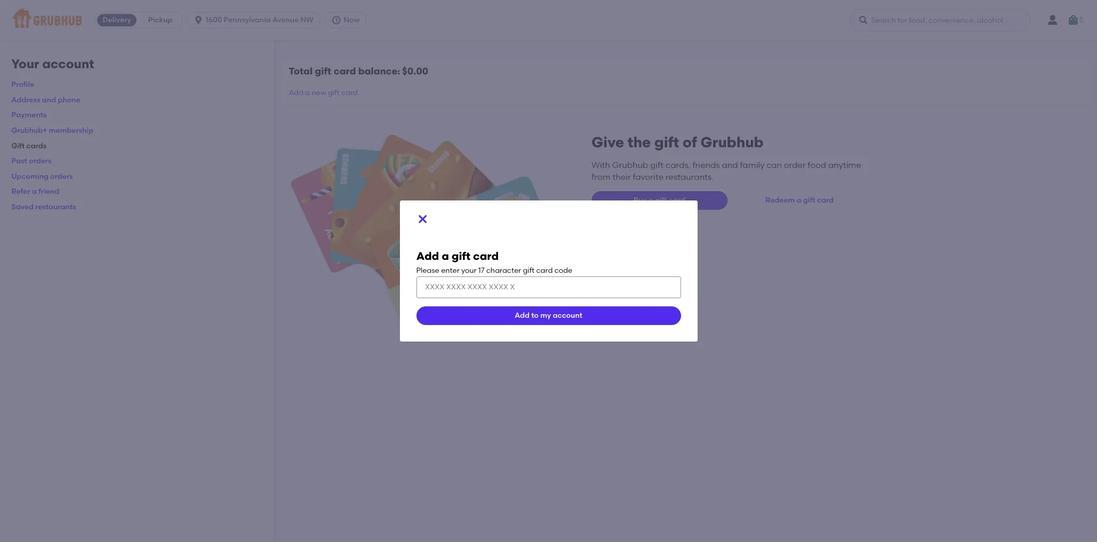 Task type: vqa. For each thing, say whether or not it's contained in the screenshot.
top orders
yes



Task type: locate. For each thing, give the bounding box(es) containing it.
1 vertical spatial orders
[[50, 172, 73, 181]]

gift right buy
[[655, 196, 667, 205]]

0 horizontal spatial and
[[42, 96, 56, 104]]

gift card image
[[291, 134, 567, 339]]

1 vertical spatial add
[[416, 250, 439, 263]]

gift up your on the left
[[452, 250, 471, 263]]

buy a gift card link
[[592, 191, 728, 210]]

card inside buy a gift card link
[[669, 196, 686, 205]]

please enter your 17 character gift card code
[[416, 266, 573, 275]]

and
[[42, 96, 56, 104], [722, 160, 738, 170]]

card down restaurants.
[[669, 196, 686, 205]]

grubhub
[[701, 134, 764, 151], [612, 160, 648, 170]]

1 vertical spatial and
[[722, 160, 738, 170]]

with grubhub gift cards, friends and family can order food anytime from their favorite restaurants.
[[592, 160, 862, 182]]

total
[[289, 65, 313, 77]]

and left the "phone"
[[42, 96, 56, 104]]

0 horizontal spatial grubhub
[[612, 160, 648, 170]]

anytime
[[828, 160, 862, 170]]

payments link
[[11, 111, 47, 120]]

to
[[531, 311, 539, 320]]

upcoming orders
[[11, 172, 73, 181]]

saved
[[11, 203, 34, 211]]

add up please
[[416, 250, 439, 263]]

address
[[11, 96, 40, 104]]

avenue
[[272, 16, 299, 24]]

1600
[[206, 16, 222, 24]]

1 horizontal spatial grubhub
[[701, 134, 764, 151]]

buy
[[634, 196, 647, 205]]

address and phone
[[11, 96, 80, 104]]

0 horizontal spatial add
[[289, 88, 303, 97]]

gift cards link
[[11, 141, 47, 150]]

0 vertical spatial add
[[289, 88, 303, 97]]

redeem a gift card button
[[762, 191, 838, 210]]

a right buy
[[649, 196, 653, 205]]

upcoming
[[11, 172, 48, 181]]

gift right new at the left top of the page
[[328, 88, 340, 97]]

gift up favorite
[[650, 160, 664, 170]]

and left family
[[722, 160, 738, 170]]

friend
[[38, 187, 59, 196]]

a up enter
[[442, 250, 449, 263]]

past orders
[[11, 157, 52, 166]]

grubhub+ membership link
[[11, 126, 93, 135]]

orders
[[29, 157, 52, 166], [50, 172, 73, 181]]

0 vertical spatial orders
[[29, 157, 52, 166]]

svg image
[[1067, 14, 1080, 26]]

1 horizontal spatial add
[[416, 250, 439, 263]]

grubhub up their in the top of the page
[[612, 160, 648, 170]]

add for add a gift card
[[416, 250, 439, 263]]

add inside add to my account button
[[515, 311, 530, 320]]

account
[[42, 56, 94, 71], [553, 311, 583, 320]]

1 vertical spatial grubhub
[[612, 160, 648, 170]]

gift inside button
[[803, 196, 815, 205]]

a
[[305, 88, 310, 97], [32, 187, 37, 196], [649, 196, 653, 205], [797, 196, 802, 205], [442, 250, 449, 263]]

add for add a new gift card
[[289, 88, 303, 97]]

orders for upcoming orders
[[50, 172, 73, 181]]

0 vertical spatial grubhub
[[701, 134, 764, 151]]

nw
[[301, 16, 314, 24]]

add a gift card
[[416, 250, 499, 263]]

orders up upcoming orders in the left of the page
[[29, 157, 52, 166]]

1600 pennsylvania avenue nw
[[206, 16, 314, 24]]

$0.00
[[402, 65, 428, 77]]

balance:
[[358, 65, 400, 77]]

please
[[416, 266, 440, 275]]

a right refer
[[32, 187, 37, 196]]

1 horizontal spatial account
[[553, 311, 583, 320]]

a left new at the left top of the page
[[305, 88, 310, 97]]

code
[[555, 266, 573, 275]]

your account
[[11, 56, 94, 71]]

0 horizontal spatial account
[[42, 56, 94, 71]]

card down food
[[817, 196, 834, 205]]

account right my
[[553, 311, 583, 320]]

add a new gift card
[[289, 88, 358, 97]]

0 vertical spatial and
[[42, 96, 56, 104]]

restaurants
[[35, 203, 76, 211]]

a for add a new gift card
[[305, 88, 310, 97]]

a for refer a friend
[[32, 187, 37, 196]]

favorite
[[633, 172, 664, 182]]

2 horizontal spatial add
[[515, 311, 530, 320]]

1 horizontal spatial and
[[722, 160, 738, 170]]

a right redeem
[[797, 196, 802, 205]]

add to my account button
[[416, 306, 681, 325]]

svg image inside now button
[[331, 15, 342, 25]]

character
[[486, 266, 521, 275]]

gift
[[315, 65, 331, 77], [328, 88, 340, 97], [655, 134, 679, 151], [650, 160, 664, 170], [655, 196, 667, 205], [803, 196, 815, 205], [452, 250, 471, 263], [523, 266, 535, 275]]

card
[[334, 65, 356, 77], [341, 88, 358, 97], [669, 196, 686, 205], [817, 196, 834, 205], [473, 250, 499, 263], [536, 266, 553, 275]]

with
[[592, 160, 610, 170]]

pickup
[[148, 16, 172, 24]]

profile
[[11, 80, 34, 89]]

payments
[[11, 111, 47, 120]]

svg image
[[193, 15, 204, 25], [331, 15, 342, 25], [859, 15, 869, 25], [416, 213, 429, 225]]

add down 'total'
[[289, 88, 303, 97]]

grubhub up with grubhub gift cards, friends and family can order food anytime from their favorite restaurants.
[[701, 134, 764, 151]]

membership
[[49, 126, 93, 135]]

grubhub+ membership
[[11, 126, 93, 135]]

1 vertical spatial account
[[553, 311, 583, 320]]

gift
[[11, 141, 25, 150]]

gift cards
[[11, 141, 47, 150]]

add left the to
[[515, 311, 530, 320]]

grubhub+
[[11, 126, 47, 135]]

a for redeem a gift card
[[797, 196, 802, 205]]

a inside button
[[797, 196, 802, 205]]

gift right redeem
[[803, 196, 815, 205]]

add
[[289, 88, 303, 97], [416, 250, 439, 263], [515, 311, 530, 320]]

2 vertical spatial add
[[515, 311, 530, 320]]

restaurants.
[[666, 172, 714, 182]]

refer
[[11, 187, 30, 196]]

account up the "phone"
[[42, 56, 94, 71]]

card down the total gift card balance: $0.00
[[341, 88, 358, 97]]

orders up "friend"
[[50, 172, 73, 181]]



Task type: describe. For each thing, give the bounding box(es) containing it.
pennsylvania
[[224, 16, 271, 24]]

give
[[592, 134, 624, 151]]

food
[[808, 160, 826, 170]]

gift up add a new gift card
[[315, 65, 331, 77]]

your
[[461, 266, 477, 275]]

5 button
[[1067, 11, 1084, 29]]

refer a friend
[[11, 187, 59, 196]]

and inside with grubhub gift cards, friends and family can order food anytime from their favorite restaurants.
[[722, 160, 738, 170]]

from
[[592, 172, 611, 182]]

past
[[11, 157, 27, 166]]

add for add to my account
[[515, 311, 530, 320]]

friends
[[693, 160, 720, 170]]

saved restaurants link
[[11, 203, 76, 211]]

address and phone link
[[11, 96, 80, 104]]

now
[[344, 16, 360, 24]]

enter
[[441, 266, 460, 275]]

1600 pennsylvania avenue nw button
[[187, 12, 325, 28]]

main navigation navigation
[[0, 0, 1097, 40]]

card up please enter your 17 character gift card code text box
[[536, 266, 553, 275]]

profile link
[[11, 80, 34, 89]]

0 vertical spatial account
[[42, 56, 94, 71]]

cards,
[[666, 160, 691, 170]]

delivery button
[[95, 12, 139, 28]]

delivery
[[103, 16, 131, 24]]

card inside the redeem a gift card button
[[817, 196, 834, 205]]

pickup button
[[139, 12, 182, 28]]

your
[[11, 56, 39, 71]]

card up 17
[[473, 250, 499, 263]]

can
[[767, 160, 782, 170]]

of
[[683, 134, 697, 151]]

gift inside with grubhub gift cards, friends and family can order food anytime from their favorite restaurants.
[[650, 160, 664, 170]]

Please enter your 17 character gift card code text field
[[416, 276, 681, 298]]

orders for past orders
[[29, 157, 52, 166]]

saved restaurants
[[11, 203, 76, 211]]

gift right character
[[523, 266, 535, 275]]

give the gift of grubhub
[[592, 134, 764, 151]]

now button
[[325, 12, 371, 28]]

grubhub inside with grubhub gift cards, friends and family can order food anytime from their favorite restaurants.
[[612, 160, 648, 170]]

the
[[628, 134, 651, 151]]

past orders link
[[11, 157, 52, 166]]

order
[[784, 160, 806, 170]]

17
[[478, 266, 485, 275]]

a for buy a gift card
[[649, 196, 653, 205]]

new
[[312, 88, 326, 97]]

total gift card balance: $0.00
[[289, 65, 428, 77]]

svg image inside 1600 pennsylvania avenue nw button
[[193, 15, 204, 25]]

5
[[1080, 15, 1084, 24]]

phone
[[58, 96, 80, 104]]

refer a friend link
[[11, 187, 59, 196]]

card up add a new gift card
[[334, 65, 356, 77]]

my
[[541, 311, 551, 320]]

redeem a gift card
[[766, 196, 834, 205]]

a for add a gift card
[[442, 250, 449, 263]]

buy a gift card
[[634, 196, 686, 205]]

their
[[613, 172, 631, 182]]

gift left of
[[655, 134, 679, 151]]

add to my account
[[515, 311, 583, 320]]

family
[[740, 160, 765, 170]]

cards
[[26, 141, 47, 150]]

account inside button
[[553, 311, 583, 320]]

redeem
[[766, 196, 795, 205]]

upcoming orders link
[[11, 172, 73, 181]]



